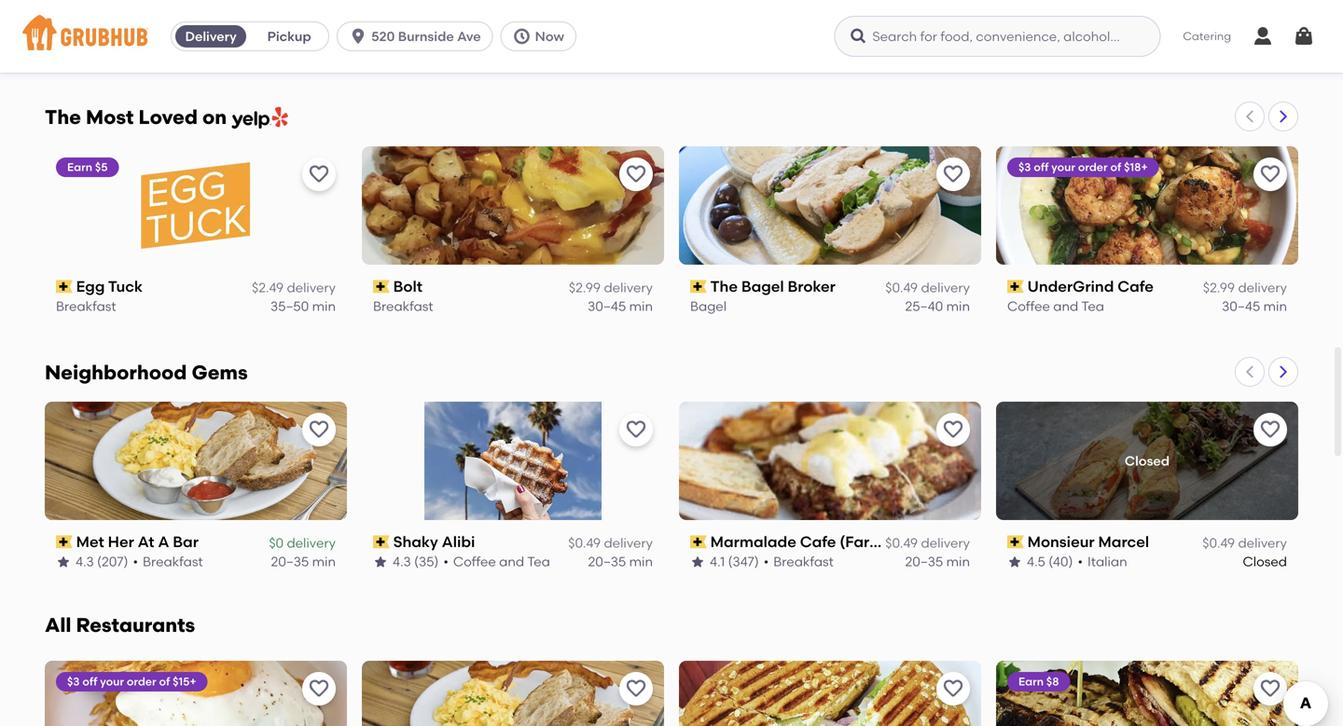 Task type: vqa. For each thing, say whether or not it's contained in the screenshot.
About button
no



Task type: describe. For each thing, give the bounding box(es) containing it.
on
[[202, 106, 227, 129]]

svg image inside now button
[[513, 27, 531, 46]]

undergrind
[[1028, 278, 1114, 296]]

25–40 inside $1.99 delivery 25–40 min
[[905, 43, 943, 59]]

520 burnside ave button
[[337, 21, 501, 51]]

pickup
[[267, 28, 311, 44]]

tuck
[[108, 278, 143, 296]]

4.1
[[710, 554, 725, 570]]

0 vertical spatial closed
[[1125, 453, 1170, 469]]

• for shaky alibi
[[443, 554, 448, 570]]

• american for denny's
[[1083, 43, 1155, 59]]

0 vertical spatial and
[[1053, 299, 1078, 315]]

min for marmalade cafe (farmers market)
[[946, 554, 970, 570]]

25–40 min
[[905, 299, 970, 315]]

italian
[[1088, 554, 1127, 570]]

subscription pass image for egg tuck
[[56, 280, 72, 293]]

marcel
[[1098, 533, 1149, 551]]

30–45 min for undergrind cafe
[[1222, 299, 1287, 315]]

your for $3 off your order of $15+
[[100, 675, 124, 689]]

subscription pass image for neighborhood gems
[[690, 536, 707, 549]]

$3 for $3 off your order of $15+
[[67, 675, 80, 689]]

american for denny's
[[1093, 43, 1155, 59]]

$1.99 for $1.99 delivery
[[1206, 24, 1235, 40]]

30–45 min for denny's
[[1222, 43, 1287, 59]]

• for ihop
[[131, 43, 136, 59]]

subscription pass image for the most loved on
[[690, 280, 707, 293]]

breakfast down the 'egg'
[[56, 299, 116, 315]]

order for $18+
[[1078, 161, 1108, 174]]

30–45 for bolt
[[588, 299, 626, 315]]

(512)
[[97, 43, 126, 59]]

breakfast down a
[[143, 554, 203, 570]]

svg image right "$1.99 delivery"
[[1293, 25, 1315, 48]]

• american for ihop
[[131, 43, 203, 59]]

min for shaky alibi
[[629, 554, 653, 570]]

most
[[86, 106, 134, 129]]

svg image inside 520 burnside ave button
[[349, 27, 368, 46]]

delivery for the bagel broker
[[921, 280, 970, 296]]

her
[[108, 533, 134, 551]]

$1.99 delivery link
[[690, 21, 970, 42]]

coffee and tea
[[1007, 299, 1104, 315]]

35–50 min
[[270, 299, 336, 315]]

now button
[[501, 21, 584, 51]]

the most loved on
[[45, 106, 232, 129]]

30–45 for denny's
[[1222, 43, 1260, 59]]

$1.99 delivery 25–40 min
[[889, 24, 970, 59]]

$0.49 delivery for marmalade cafe (farmers market)
[[885, 535, 970, 551]]

$2.99 delivery for undergrind cafe
[[1203, 280, 1287, 296]]

delivery for denny's
[[1238, 24, 1287, 40]]

main navigation navigation
[[0, 0, 1343, 73]]

bar
[[173, 533, 199, 551]]

delivery for undergrind cafe
[[1238, 280, 1287, 296]]

delivery
[[185, 28, 237, 44]]

off for $3 off your order of $18+
[[1034, 161, 1049, 174]]

$2.99 for undergrind cafe
[[1203, 280, 1235, 296]]

delivery for egg tuck
[[287, 280, 336, 296]]

catering
[[1183, 29, 1231, 43]]

0 vertical spatial bagel
[[741, 278, 784, 296]]

• for monsieur marcel
[[1078, 554, 1083, 570]]

(40)
[[1049, 554, 1073, 570]]

2 • american from the left
[[450, 43, 522, 59]]

20–35 min for met her at a bar
[[271, 554, 336, 570]]

• coffee and tea
[[443, 554, 550, 570]]

earn for earn $8
[[1019, 675, 1044, 689]]

(273)
[[415, 43, 445, 59]]

subscription pass image for undergrind cafe
[[1007, 280, 1024, 293]]

off for $3 off your order of $15+
[[82, 675, 97, 689]]

min for undergrind cafe
[[1263, 299, 1287, 315]]

the for the bagel broker
[[710, 278, 738, 296]]

5.0 (273)
[[393, 43, 445, 59]]

monsieur marcel
[[1028, 533, 1149, 551]]

delivery for bolt
[[604, 280, 653, 296]]

egg tuck
[[76, 278, 143, 296]]

shaky alibi
[[393, 533, 475, 551]]

$2.49
[[252, 280, 284, 296]]

shaky alibi logo image
[[424, 402, 602, 520]]

market)
[[909, 533, 967, 551]]

min for egg tuck
[[312, 299, 336, 315]]

4.6
[[1027, 43, 1045, 59]]

(347)
[[728, 554, 759, 570]]

(474)
[[1048, 43, 1078, 59]]

min inside $1.99 delivery 25–40 min
[[946, 43, 970, 59]]

2 american from the left
[[460, 43, 522, 59]]

met her at a bar
[[76, 533, 199, 551]]

denny's
[[1028, 22, 1085, 40]]

marmalade cafe (farmers market) logo image
[[679, 402, 981, 520]]

star icon image for denny's
[[1007, 44, 1022, 59]]

star icon image for marmalade cafe (farmers market)
[[690, 555, 705, 570]]

$0.49 delivery for shaky alibi
[[568, 535, 653, 551]]

$2.99 delivery for bolt
[[569, 280, 653, 296]]

all restaurants
[[45, 614, 195, 637]]

the bagel broker
[[710, 278, 836, 296]]

subscription pass image left shaky
[[373, 536, 390, 549]]

now
[[535, 28, 564, 44]]

0 vertical spatial met her at a bar logo image
[[45, 402, 347, 520]]

20–35 for shaky alibi
[[588, 554, 626, 570]]

neighborhood gems
[[45, 361, 248, 385]]

$0.49 for marmalade cafe (farmers market)
[[885, 535, 918, 551]]

met
[[76, 533, 104, 551]]

star icon image for met her at a bar
[[56, 555, 71, 570]]

pico cafe logo image
[[679, 661, 981, 727]]

subscription pass image for denny's
[[1007, 25, 1024, 38]]

star icon image for shaky alibi
[[373, 555, 388, 570]]

$0.49 delivery for the bagel broker
[[885, 280, 970, 296]]

subscription pass image for met her at a bar
[[56, 536, 72, 549]]

0 horizontal spatial tea
[[527, 554, 550, 570]]

star icon image for ihop
[[56, 44, 71, 59]]

• left ave
[[450, 43, 455, 59]]

(207)
[[97, 554, 128, 570]]

earn $5
[[67, 161, 108, 174]]

caret left icon image for the most loved on
[[1242, 109, 1257, 124]]

1 vertical spatial coffee
[[453, 554, 496, 570]]

blue daisy melrose logo image
[[996, 661, 1298, 727]]

breakfast down bolt
[[373, 299, 433, 315]]

$3 for $3 off your order of $18+
[[1019, 161, 1031, 174]]

mcdonald's
[[393, 22, 481, 40]]

subscription pass image for mcdonald's
[[373, 25, 390, 38]]

• for denny's
[[1083, 43, 1088, 59]]



Task type: locate. For each thing, give the bounding box(es) containing it.
subscription pass image for bolt
[[373, 280, 390, 293]]

25–40
[[905, 43, 943, 59], [905, 299, 943, 315]]

svg image
[[1252, 25, 1274, 48], [1293, 25, 1315, 48], [349, 27, 368, 46], [513, 27, 531, 46]]

order for $15+
[[127, 675, 156, 689]]

0 horizontal spatial and
[[499, 554, 524, 570]]

0 vertical spatial cafe
[[1118, 278, 1154, 296]]

subscription pass image left denny's
[[1007, 25, 1024, 38]]

0 horizontal spatial 20–35
[[271, 554, 309, 570]]

1 vertical spatial earn
[[1019, 675, 1044, 689]]

• right (35) on the bottom left of page
[[443, 554, 448, 570]]

$0.49 for monsieur marcel
[[1203, 535, 1235, 551]]

order left $18+
[[1078, 161, 1108, 174]]

coffee down alibi
[[453, 554, 496, 570]]

$0.49 for the bagel broker
[[885, 280, 918, 296]]

1 horizontal spatial $2.99
[[1203, 280, 1235, 296]]

0 vertical spatial caret left icon image
[[1242, 109, 1257, 124]]

1 horizontal spatial coffee
[[1007, 299, 1050, 315]]

0 horizontal spatial cafe
[[800, 533, 836, 551]]

$0.49 for shaky alibi
[[568, 535, 601, 551]]

$5
[[95, 161, 108, 174]]

your for $3 off your order of $18+
[[1051, 161, 1075, 174]]

• right (40)
[[1078, 554, 1083, 570]]

0 horizontal spatial $3
[[67, 675, 80, 689]]

the for the most loved on
[[45, 106, 81, 129]]

$0 right bar
[[269, 535, 284, 551]]

1 $0 from the top
[[269, 24, 284, 40]]

tea
[[1081, 299, 1104, 315], [527, 554, 550, 570]]

1 20–35 min from the left
[[271, 554, 336, 570]]

1 horizontal spatial tea
[[1081, 299, 1104, 315]]

1 horizontal spatial earn
[[1019, 675, 1044, 689]]

Search for food, convenience, alcohol... search field
[[834, 16, 1161, 57]]

4.3 down "met"
[[76, 554, 94, 570]]

svg image right catering button
[[1252, 25, 1274, 48]]

2 caret right icon image from the top
[[1276, 365, 1291, 380]]

0 vertical spatial $0 delivery
[[269, 24, 336, 40]]

subscription pass image left bolt
[[373, 280, 390, 293]]

1 vertical spatial $0
[[269, 535, 284, 551]]

• for met her at a bar
[[133, 554, 138, 570]]

1 horizontal spatial off
[[1034, 161, 1049, 174]]

neighborhood
[[45, 361, 187, 385]]

4.3 (207)
[[76, 554, 128, 570]]

coffee down undergrind
[[1007, 299, 1050, 315]]

1 vertical spatial met her at a bar logo image
[[362, 661, 664, 727]]

0 horizontal spatial off
[[82, 675, 97, 689]]

min for the bagel broker
[[946, 299, 970, 315]]

caret right icon image for the most loved on
[[1276, 109, 1291, 124]]

0 horizontal spatial closed
[[1125, 453, 1170, 469]]

earn $8
[[1019, 675, 1059, 689]]

• american right (474)
[[1083, 43, 1155, 59]]

1 horizontal spatial closed
[[1243, 554, 1287, 570]]

1 vertical spatial $0 delivery
[[269, 535, 336, 551]]

delivery for mcdonald's
[[604, 24, 653, 40]]

(35)
[[414, 554, 439, 570]]

caret right icon image for neighborhood gems
[[1276, 365, 1291, 380]]

your
[[1051, 161, 1075, 174], [100, 675, 124, 689]]

0 horizontal spatial american
[[140, 43, 203, 59]]

4.3 down ihop
[[76, 43, 94, 59]]

20–35 min for marmalade cafe (farmers market)
[[905, 554, 970, 570]]

$15+
[[173, 675, 196, 689]]

star icon image left 4.1
[[690, 555, 705, 570]]

of for $18+
[[1110, 161, 1121, 174]]

2 $0 from the top
[[269, 535, 284, 551]]

0 vertical spatial $3
[[1019, 161, 1031, 174]]

1 vertical spatial 25–40
[[905, 299, 943, 315]]

1 $2.99 from the left
[[569, 280, 601, 296]]

cassell's hamburgers logo image
[[45, 661, 347, 727]]

subscription pass image left the 'egg'
[[56, 280, 72, 293]]

20–35 for marmalade cafe (farmers market)
[[905, 554, 943, 570]]

star icon image left 4.3 (512)
[[56, 44, 71, 59]]

cafe right undergrind
[[1118, 278, 1154, 296]]

catering button
[[1170, 15, 1244, 58]]

$0 delivery
[[269, 24, 336, 40], [269, 535, 336, 551]]

• american right (512)
[[131, 43, 203, 59]]

delivery for shaky alibi
[[604, 535, 653, 551]]

2 horizontal spatial 20–35
[[905, 554, 943, 570]]

earn left $8
[[1019, 675, 1044, 689]]

2 25–40 from the top
[[905, 299, 943, 315]]

marmalade
[[710, 533, 796, 551]]

1 vertical spatial caret left icon image
[[1242, 365, 1257, 380]]

1 horizontal spatial • american
[[450, 43, 522, 59]]

(farmers
[[840, 533, 906, 551]]

0 horizontal spatial • american
[[131, 43, 203, 59]]

1 horizontal spatial bagel
[[741, 278, 784, 296]]

• right (347)
[[764, 554, 769, 570]]

5.0
[[393, 43, 412, 59]]

2 $1.99 from the left
[[1206, 24, 1235, 40]]

caret left icon image for neighborhood gems
[[1242, 365, 1257, 380]]

subscription pass image left burnside
[[373, 25, 390, 38]]

1 caret left icon image from the top
[[1242, 109, 1257, 124]]

0 vertical spatial $0
[[269, 24, 284, 40]]

star icon image left 4.3 (207) at the left bottom of the page
[[56, 555, 71, 570]]

$18+
[[1124, 161, 1148, 174]]

0 horizontal spatial met her at a bar logo image
[[45, 402, 347, 520]]

$0 up 15–30
[[269, 24, 284, 40]]

$0 for ihop
[[269, 24, 284, 40]]

met her at a bar logo image
[[45, 402, 347, 520], [362, 661, 664, 727]]

0 vertical spatial coffee
[[1007, 299, 1050, 315]]

$3
[[1019, 161, 1031, 174], [67, 675, 80, 689]]

monsieur
[[1028, 533, 1095, 551]]

0 horizontal spatial $2.99 delivery
[[569, 280, 653, 296]]

1 horizontal spatial and
[[1053, 299, 1078, 315]]

$8
[[1046, 675, 1059, 689]]

1 20–35 from the left
[[271, 554, 309, 570]]

$3 off your order of $15+
[[67, 675, 196, 689]]

star icon image left 4.3 (35) on the bottom left
[[373, 555, 388, 570]]

closed
[[1125, 453, 1170, 469], [1243, 554, 1287, 570]]

$2.49 delivery
[[252, 280, 336, 296]]

marmalade cafe (farmers market)
[[710, 533, 967, 551]]

2 20–35 min from the left
[[588, 554, 653, 570]]

american down the mcdonald's at top left
[[460, 43, 522, 59]]

1 horizontal spatial $3
[[1019, 161, 1031, 174]]

subscription pass image for monsieur marcel
[[1007, 536, 1024, 549]]

1 american from the left
[[140, 43, 203, 59]]

30–45
[[1222, 43, 1260, 59], [588, 299, 626, 315], [1222, 299, 1260, 315]]

4.1 (347)
[[710, 554, 759, 570]]

4.3 for ihop
[[76, 43, 94, 59]]

2 caret left icon image from the top
[[1242, 365, 1257, 380]]

1 vertical spatial $3
[[67, 675, 80, 689]]

bagel
[[741, 278, 784, 296], [690, 299, 727, 315]]

ihop
[[76, 22, 115, 40]]

2 horizontal spatial • american
[[1083, 43, 1155, 59]]

$0 delivery for met her at a bar
[[269, 535, 336, 551]]

the
[[45, 106, 81, 129], [710, 278, 738, 296]]

$1.99 for $1.99 delivery 25–40 min
[[889, 24, 918, 40]]

american right (474)
[[1093, 43, 1155, 59]]

svg image
[[849, 27, 868, 46]]

2 $0 delivery from the top
[[269, 535, 336, 551]]

at
[[138, 533, 154, 551]]

4.3 down shaky
[[393, 554, 411, 570]]

2 horizontal spatial 20–35 min
[[905, 554, 970, 570]]

star icon image
[[56, 44, 71, 59], [373, 44, 388, 59], [1007, 44, 1022, 59], [56, 555, 71, 570], [373, 555, 388, 570], [690, 555, 705, 570], [1007, 555, 1022, 570]]

1 horizontal spatial the
[[710, 278, 738, 296]]

svg image left 'now'
[[513, 27, 531, 46]]

your down all restaurants
[[100, 675, 124, 689]]

$1.99
[[889, 24, 918, 40], [1206, 24, 1235, 40]]

3 american from the left
[[1093, 43, 1155, 59]]

1 horizontal spatial $1.99
[[1206, 24, 1235, 40]]

subscription pass image up coffee and tea
[[1007, 280, 1024, 293]]

1 horizontal spatial american
[[460, 43, 522, 59]]

20–35 for met her at a bar
[[271, 554, 309, 570]]

1 vertical spatial and
[[499, 554, 524, 570]]

bolt
[[393, 278, 423, 296]]

• breakfast for her
[[133, 554, 203, 570]]

0 horizontal spatial bagel
[[690, 299, 727, 315]]

the bagel broker logo image
[[679, 147, 981, 265]]

1 $2.99 delivery from the left
[[569, 280, 653, 296]]

1 vertical spatial cafe
[[800, 533, 836, 551]]

subscription pass image
[[690, 280, 707, 293], [373, 536, 390, 549], [690, 536, 707, 549]]

0 vertical spatial tea
[[1081, 299, 1104, 315]]

save this restaurant image for earn $5
[[308, 163, 330, 186]]

your left $18+
[[1051, 161, 1075, 174]]

0 vertical spatial of
[[1110, 161, 1121, 174]]

4.6 (474)
[[1027, 43, 1078, 59]]

0 horizontal spatial order
[[127, 675, 156, 689]]

4.3 for shaky alibi
[[393, 554, 411, 570]]

egg tuck logo image
[[137, 147, 255, 265]]

0 vertical spatial your
[[1051, 161, 1075, 174]]

svg image left 520
[[349, 27, 368, 46]]

$0 for met her at a bar
[[269, 535, 284, 551]]

1 horizontal spatial order
[[1078, 161, 1108, 174]]

caret left icon image
[[1242, 109, 1257, 124], [1242, 365, 1257, 380]]

4.3
[[76, 43, 94, 59], [76, 554, 94, 570], [393, 554, 411, 570]]

a
[[158, 533, 169, 551]]

20–35
[[271, 554, 309, 570], [588, 554, 626, 570], [905, 554, 943, 570]]

1 • breakfast from the left
[[133, 554, 203, 570]]

undergrind cafe logo image
[[996, 147, 1298, 265]]

save this restaurant button
[[302, 158, 336, 191], [619, 158, 653, 191], [936, 158, 970, 191], [1254, 158, 1287, 191], [302, 413, 336, 447], [619, 413, 653, 447], [936, 413, 970, 447], [1254, 413, 1287, 447], [302, 672, 336, 706], [619, 672, 653, 706], [936, 672, 970, 706], [1254, 672, 1287, 706]]

0 vertical spatial the
[[45, 106, 81, 129]]

shaky
[[393, 533, 438, 551]]

1 $1.99 from the left
[[889, 24, 918, 40]]

coffee
[[1007, 299, 1050, 315], [453, 554, 496, 570]]

cafe for marmalade
[[800, 533, 836, 551]]

$0.49 delivery for monsieur marcel
[[1203, 535, 1287, 551]]

0 horizontal spatial your
[[100, 675, 124, 689]]

cafe left (farmers
[[800, 533, 836, 551]]

2 20–35 from the left
[[588, 554, 626, 570]]

delivery for ihop
[[287, 24, 336, 40]]

$1.99 delivery
[[1206, 24, 1287, 40]]

1 horizontal spatial met her at a bar logo image
[[362, 661, 664, 727]]

min for ihop
[[312, 43, 336, 59]]

subscription pass image left monsieur
[[1007, 536, 1024, 549]]

of left $18+
[[1110, 161, 1121, 174]]

cafe for undergrind
[[1118, 278, 1154, 296]]

1 vertical spatial closed
[[1243, 554, 1287, 570]]

3 20–35 from the left
[[905, 554, 943, 570]]

1 vertical spatial the
[[710, 278, 738, 296]]

alibi
[[442, 533, 475, 551]]

• breakfast
[[133, 554, 203, 570], [764, 554, 834, 570]]

star icon image left 4.6
[[1007, 44, 1022, 59]]

2 • breakfast from the left
[[764, 554, 834, 570]]

gems
[[192, 361, 248, 385]]

4.5 (40)
[[1027, 554, 1073, 570]]

delivery for monsieur marcel
[[1238, 535, 1287, 551]]

earn
[[67, 161, 92, 174], [1019, 675, 1044, 689]]

star icon image left the 5.0
[[373, 44, 388, 59]]

2 horizontal spatial american
[[1093, 43, 1155, 59]]

0 vertical spatial caret right icon image
[[1276, 109, 1291, 124]]

3 • american from the left
[[1083, 43, 1155, 59]]

$0.49 delivery for mcdonald's
[[568, 24, 653, 40]]

• american
[[131, 43, 203, 59], [450, 43, 522, 59], [1083, 43, 1155, 59]]

0 horizontal spatial $2.99
[[569, 280, 601, 296]]

cafe
[[1118, 278, 1154, 296], [800, 533, 836, 551]]

subscription pass image
[[56, 25, 72, 38], [373, 25, 390, 38], [1007, 25, 1024, 38], [56, 280, 72, 293], [373, 280, 390, 293], [1007, 280, 1024, 293], [56, 536, 72, 549], [1007, 536, 1024, 549]]

egg
[[76, 278, 105, 296]]

1 horizontal spatial 20–35
[[588, 554, 626, 570]]

0 horizontal spatial $1.99
[[889, 24, 918, 40]]

delivery inside $1.99 delivery 25–40 min
[[921, 24, 970, 40]]

1 vertical spatial order
[[127, 675, 156, 689]]

2 $2.99 from the left
[[1203, 280, 1235, 296]]

and down undergrind
[[1053, 299, 1078, 315]]

4.5
[[1027, 554, 1045, 570]]

pickup button
[[250, 21, 328, 51]]

burnside
[[398, 28, 454, 44]]

of left $15+
[[159, 675, 170, 689]]

0 vertical spatial earn
[[67, 161, 92, 174]]

loved
[[138, 106, 198, 129]]

subscription pass image left marmalade
[[690, 536, 707, 549]]

• american down the mcdonald's at top left
[[450, 43, 522, 59]]

15–30 min
[[273, 43, 336, 59]]

0 vertical spatial order
[[1078, 161, 1108, 174]]

3 20–35 min from the left
[[905, 554, 970, 570]]

broker
[[788, 278, 836, 296]]

35–50
[[270, 299, 309, 315]]

earn for earn $5
[[67, 161, 92, 174]]

undergrind cafe
[[1028, 278, 1154, 296]]

star icon image left 4.5
[[1007, 555, 1022, 570]]

breakfast
[[56, 299, 116, 315], [373, 299, 433, 315], [143, 554, 203, 570], [773, 554, 834, 570]]

off
[[1034, 161, 1049, 174], [82, 675, 97, 689]]

30–45 min for bolt
[[588, 299, 653, 315]]

save this restaurant image
[[308, 163, 330, 186], [1259, 163, 1282, 186], [308, 419, 330, 441], [625, 419, 647, 441], [308, 678, 330, 700]]

of for $15+
[[159, 675, 170, 689]]

0 horizontal spatial of
[[159, 675, 170, 689]]

subscription pass image left ihop
[[56, 25, 72, 38]]

1 horizontal spatial • breakfast
[[764, 554, 834, 570]]

1 vertical spatial your
[[100, 675, 124, 689]]

2 $2.99 delivery from the left
[[1203, 280, 1287, 296]]

1 horizontal spatial of
[[1110, 161, 1121, 174]]

order left $15+
[[127, 675, 156, 689]]

star icon image for monsieur marcel
[[1007, 555, 1022, 570]]

• right (474)
[[1083, 43, 1088, 59]]

the left "most"
[[45, 106, 81, 129]]

$2.99 for bolt
[[569, 280, 601, 296]]

4.3 (35)
[[393, 554, 439, 570]]

$1.99 inside $1.99 delivery 25–40 min
[[889, 24, 918, 40]]

1 $0 delivery from the top
[[269, 24, 336, 40]]

bagel down the bagel broker
[[690, 299, 727, 315]]

1 vertical spatial caret right icon image
[[1276, 365, 1291, 380]]

520 burnside ave
[[371, 28, 481, 44]]

ave
[[457, 28, 481, 44]]

save this restaurant image for $3 off your order of $15+
[[308, 678, 330, 700]]

0 horizontal spatial coffee
[[453, 554, 496, 570]]

and
[[1053, 299, 1078, 315], [499, 554, 524, 570]]

1 vertical spatial bagel
[[690, 299, 727, 315]]

$0.49 for mcdonald's
[[568, 24, 601, 40]]

min for bolt
[[629, 299, 653, 315]]

min for denny's
[[1263, 43, 1287, 59]]

0 vertical spatial 25–40
[[905, 43, 943, 59]]

min for met her at a bar
[[312, 554, 336, 570]]

$0 delivery for ihop
[[269, 24, 336, 40]]

0 horizontal spatial the
[[45, 106, 81, 129]]

$0
[[269, 24, 284, 40], [269, 535, 284, 551]]

30–45 for undergrind cafe
[[1222, 299, 1260, 315]]

1 vertical spatial tea
[[527, 554, 550, 570]]

american right (512)
[[140, 43, 203, 59]]

delivery button
[[172, 21, 250, 51]]

earn left $5
[[67, 161, 92, 174]]

breakfast down marmalade cafe (farmers market) at right
[[773, 554, 834, 570]]

• italian
[[1078, 554, 1127, 570]]

caret right icon image
[[1276, 109, 1291, 124], [1276, 365, 1291, 380]]

0 horizontal spatial 20–35 min
[[271, 554, 336, 570]]

• breakfast down a
[[133, 554, 203, 570]]

bolt logo image
[[362, 147, 664, 265]]

• breakfast for cafe
[[764, 554, 834, 570]]

0 vertical spatial off
[[1034, 161, 1049, 174]]

bagel left broker
[[741, 278, 784, 296]]

20–35 min for shaky alibi
[[588, 554, 653, 570]]

15–30
[[273, 43, 309, 59]]

1 horizontal spatial $2.99 delivery
[[1203, 280, 1287, 296]]

delivery for met her at a bar
[[287, 535, 336, 551]]

4.3 for met her at a bar
[[76, 554, 94, 570]]

0 horizontal spatial • breakfast
[[133, 554, 203, 570]]

4.3 (512)
[[76, 43, 126, 59]]

1 • american from the left
[[131, 43, 203, 59]]

american
[[140, 43, 203, 59], [460, 43, 522, 59], [1093, 43, 1155, 59]]

restaurants
[[76, 614, 195, 637]]

subscription pass image left "met"
[[56, 536, 72, 549]]

1 caret right icon image from the top
[[1276, 109, 1291, 124]]

subscription pass image left the bagel broker
[[690, 280, 707, 293]]

american for ihop
[[140, 43, 203, 59]]

• right (512)
[[131, 43, 136, 59]]

1 horizontal spatial 20–35 min
[[588, 554, 653, 570]]

0 horizontal spatial earn
[[67, 161, 92, 174]]

1 25–40 from the top
[[905, 43, 943, 59]]

delivery for marmalade cafe (farmers market)
[[921, 535, 970, 551]]

• for marmalade cafe (farmers market)
[[764, 554, 769, 570]]

subscription pass image for ihop
[[56, 25, 72, 38]]

• breakfast down marmalade cafe (farmers market) at right
[[764, 554, 834, 570]]

min
[[312, 43, 336, 59], [946, 43, 970, 59], [1263, 43, 1287, 59], [312, 299, 336, 315], [629, 299, 653, 315], [946, 299, 970, 315], [1263, 299, 1287, 315], [312, 554, 336, 570], [629, 554, 653, 570], [946, 554, 970, 570]]

the left broker
[[710, 278, 738, 296]]

1 vertical spatial off
[[82, 675, 97, 689]]

1 horizontal spatial cafe
[[1118, 278, 1154, 296]]

all
[[45, 614, 71, 637]]

save this restaurant image for $3 off your order of $18+
[[1259, 163, 1282, 186]]

and right (35) on the bottom left of page
[[499, 554, 524, 570]]

1 horizontal spatial your
[[1051, 161, 1075, 174]]

520
[[371, 28, 395, 44]]

save this restaurant image
[[625, 163, 647, 186], [942, 163, 964, 186], [942, 419, 964, 441], [1259, 419, 1282, 441], [625, 678, 647, 700], [942, 678, 964, 700], [1259, 678, 1282, 700]]

1 vertical spatial of
[[159, 675, 170, 689]]

• down met her at a bar
[[133, 554, 138, 570]]

$3 off your order of $18+
[[1019, 161, 1148, 174]]



